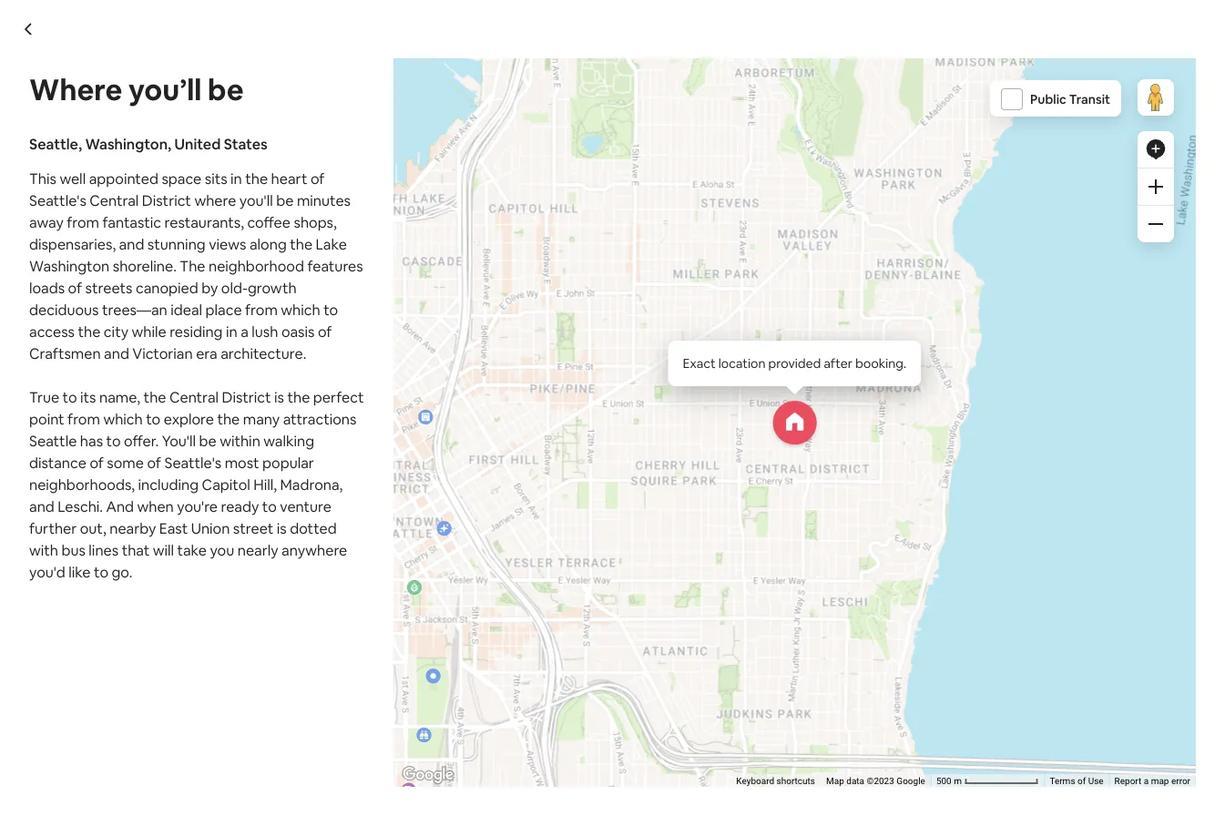 Task type: describe. For each thing, give the bounding box(es) containing it.
more
[[143, 548, 179, 567]]

0 vertical spatial terms of use
[[976, 395, 1030, 406]]

1 vertical spatial you
[[432, 601, 457, 620]]

rate
[[688, 768, 715, 787]]

states inside 'where you'll be' dialog
[[224, 134, 268, 153]]

1 horizontal spatial era
[[815, 514, 836, 532]]

0 vertical spatial map data ©2023 google
[[753, 395, 852, 406]]

1 vertical spatial craftsmen
[[648, 514, 719, 532]]

union inside 'where you'll be' dialog
[[191, 519, 230, 537]]

1 vertical spatial east
[[1083, 579, 1111, 598]]

take inside 'where you'll be' dialog
[[177, 541, 207, 559]]

1 vertical spatial walking
[[1005, 557, 1056, 576]]

1 horizontal spatial while
[[444, 514, 479, 532]]

seattle, washington, united states inside 'where you'll be' dialog
[[29, 134, 268, 153]]

you'd inside 'where you'll be' dialog
[[29, 562, 65, 581]]

1 vertical spatial has
[[822, 557, 845, 576]]

when inside 'where you'll be' dialog
[[137, 497, 174, 516]]

0 vertical spatial keyboard shortcuts button
[[663, 395, 742, 407]]

1 vertical spatial perfect
[[387, 557, 437, 576]]

1 vertical spatial dispensaries,
[[102, 492, 189, 511]]

robyn!
[[259, 777, 304, 796]]

go. inside 'where you'll be' dialog
[[112, 562, 132, 581]]

1 vertical spatial street
[[144, 601, 185, 620]]

1 vertical spatial by
[[933, 492, 949, 511]]

1 vertical spatial this
[[102, 470, 130, 489]]

1 horizontal spatial lines
[[311, 601, 341, 620]]

m for 500 m button within 'where you'll be' dialog
[[954, 776, 962, 787]]

this
[[143, 777, 167, 796]]

access inside 'where you'll be' dialog
[[29, 322, 75, 341]]

registration
[[620, 735, 701, 754]]

terms of use inside 'where you'll be' dialog
[[1050, 776, 1104, 787]]

map
[[1151, 776, 1169, 787]]

1 horizontal spatial with
[[251, 601, 280, 620]]

point inside 'where you'll be' dialog
[[29, 409, 64, 428]]

1 vertical spatial you'd
[[573, 601, 609, 620]]

where you'll be
[[29, 70, 244, 108]]

reviews
[[971, 40, 1010, 54]]

1 vertical spatial washington,
[[158, 435, 245, 454]]

you're inside 'where you'll be' dialog
[[177, 497, 218, 516]]

1 vertical spatial this well appointed space sits in the heart of seattle's central district where you'll be minutes away from fantastic restaurants, coffee shops, dispensaries, and stunning views along the lake washington shoreline. the neighborhood features loads of streets canopied by old-growth deciduous trees—an ideal place from which to access the city while residing in a lush oasis of craftsmen and victorian era architecture.
[[102, 470, 1101, 532]]

1 horizontal spatial will
[[375, 601, 396, 620]]

neighborhood inside 'where you'll be' dialog
[[209, 256, 304, 275]]

1 horizontal spatial growth
[[979, 492, 1028, 511]]

2 ideal from the top
[[171, 514, 203, 532]]

1 vertical spatial trees—an
[[102, 514, 168, 532]]

will inside 'where you'll be' dialog
[[153, 541, 174, 559]]

local
[[438, 777, 469, 796]]

this well appointed space sits in the heart of seattle's central district where you'll be minutes away from fantastic restaurants, coffee shops, dispensaries, and stunning views along the lake washington shoreline. the neighborhood features loads of streets canopied by old-growth deciduous trees—an ideal place from which to access the city while residing in a lush oasis of craftsmen and victorian era architecture. inside 'where you'll be' dialog
[[29, 169, 363, 363]]

1 vertical spatial many
[[654, 557, 691, 576]]

1 horizontal spatial further
[[952, 579, 1000, 598]]

1 horizontal spatial lush
[[564, 514, 591, 532]]

hill, inside 'where you'll be' dialog
[[253, 475, 277, 494]]

minutes inside 'where you'll be' dialog
[[297, 191, 351, 210]]

into
[[159, 799, 185, 816]]

1 vertical spatial some
[[120, 579, 157, 598]]

google map
showing 5 points of interest. region
[[305, 44, 1225, 816]]

your stay location, map pin image inside google map
showing 6 points of interest. region
[[591, 166, 635, 210]]

31
[[958, 40, 969, 54]]

you'll
[[128, 70, 202, 108]]

bookshops
[[188, 799, 262, 816]]

ducking
[[102, 799, 156, 816]]

data inside 'where you'll be' dialog
[[846, 776, 865, 787]]

you'll inside 'where you'll be' dialog
[[239, 191, 273, 210]]

1 vertical spatial features
[[702, 492, 757, 511]]

0 horizontal spatial map
[[753, 395, 771, 406]]

like inside 'where you'll be' dialog
[[68, 562, 91, 581]]

1 horizontal spatial away
[[726, 470, 760, 489]]

hello, this is james and robyn!  we enjoy exploring local parks, ducking into bookshops on rainy afternoons, and spontaneou
[[102, 777, 517, 816]]

1 vertical spatial ready
[[839, 579, 877, 598]]

2 vertical spatial a
[[1144, 776, 1149, 787]]

washington inside 'where you'll be' dialog
[[29, 256, 110, 275]]

shortcuts for 'keyboard shortcuts' button inside the 'where you'll be' dialog
[[777, 776, 815, 787]]

1 horizontal spatial old-
[[953, 492, 979, 511]]

ideal inside 'where you'll be' dialog
[[171, 300, 202, 319]]

by inside 'where you'll be' dialog
[[202, 278, 218, 297]]

streets inside 'where you'll be' dialog
[[85, 278, 132, 297]]

1 vertical spatial bus
[[284, 601, 308, 620]]

space inside 'where you'll be' dialog
[[162, 169, 202, 188]]

deciduous inside 'where you'll be' dialog
[[29, 300, 99, 319]]

keyboard shortcuts inside 'where you'll be' dialog
[[736, 776, 815, 787]]

heart inside 'where you'll be' dialog
[[271, 169, 307, 188]]

along inside 'where you'll be' dialog
[[250, 235, 287, 253]]

your stay location, map pin image inside google map
showing 5 points of interest. region
[[773, 401, 817, 445]]

explore inside 'where you'll be' dialog
[[164, 409, 214, 428]]

1 horizontal spatial within
[[962, 557, 1002, 576]]

public transit
[[1030, 91, 1110, 107]]

str-
[[763, 735, 794, 754]]

use for the topmost 'keyboard shortcuts' button
[[1015, 395, 1030, 406]]

response rate : 67%
[[620, 768, 749, 787]]

1 vertical spatial city
[[416, 514, 441, 532]]

zoom in image
[[1149, 179, 1163, 194]]

loads inside 'where you'll be' dialog
[[29, 278, 65, 297]]

hello,
[[102, 777, 140, 796]]

opli-
[[794, 735, 830, 754]]

james
[[183, 777, 227, 796]]

oasis inside 'where you'll be' dialog
[[281, 322, 315, 341]]

walking inside 'where you'll be' dialog
[[264, 431, 314, 450]]

dispensaries, inside 'where you'll be' dialog
[[29, 235, 116, 253]]

1 horizontal spatial stunning
[[221, 492, 279, 511]]

afternoons,
[[321, 799, 398, 816]]

500 m button for terms of use link associated with the topmost 'keyboard shortcuts' button
[[858, 394, 971, 407]]

google inside 'where you'll be' dialog
[[897, 776, 925, 787]]

1 horizontal spatial coffee
[[944, 470, 987, 489]]

lines inside 'where you'll be' dialog
[[89, 541, 119, 559]]

1 horizontal spatial sits
[[278, 470, 301, 489]]

1 vertical spatial take
[[399, 601, 429, 620]]

on
[[265, 799, 283, 816]]

1 vertical spatial streets
[[817, 492, 864, 511]]

500 m for terms of use link associated with the topmost 'keyboard shortcuts' button
[[863, 395, 891, 406]]

old- inside 'where you'll be' dialog
[[221, 278, 248, 297]]

1 horizontal spatial you'll
[[611, 470, 645, 489]]

1 horizontal spatial a
[[553, 514, 561, 532]]

1 horizontal spatial appointed
[[162, 470, 232, 489]]

fantastic inside 'where you'll be' dialog
[[103, 213, 161, 231]]

1 vertical spatial minutes
[[669, 470, 723, 489]]

1 vertical spatial seattle
[[771, 557, 819, 576]]

1 horizontal spatial states
[[297, 435, 341, 454]]

500 m button for terms of use link within 'where you'll be' dialog
[[931, 774, 1044, 788]]

1 horizontal spatial distance
[[1059, 557, 1117, 576]]

1 horizontal spatial nearly
[[460, 601, 501, 620]]

nearby inside 'where you'll be' dialog
[[110, 519, 156, 537]]

map data ©2023 google inside 'where you'll be' dialog
[[826, 776, 925, 787]]

m for 500 m button for terms of use link associated with the topmost 'keyboard shortcuts' button
[[881, 395, 889, 406]]

0 vertical spatial data
[[773, 395, 791, 406]]

keyboard inside 'where you'll be' dialog
[[736, 776, 774, 787]]

1 vertical spatial neighborhoods,
[[330, 579, 436, 598]]

has inside 'where you'll be' dialog
[[80, 431, 103, 450]]

1 vertical spatial venture
[[898, 579, 949, 598]]

1 horizontal spatial deciduous
[[1031, 492, 1101, 511]]

1 vertical spatial point
[[440, 557, 476, 576]]

1 vertical spatial true
[[102, 557, 133, 576]]

map inside 'where you'll be' dialog
[[826, 776, 844, 787]]

appointed inside 'where you'll be' dialog
[[89, 169, 158, 188]]

1 horizontal spatial when
[[755, 579, 792, 598]]

1 vertical spatial union
[[102, 601, 141, 620]]

exploring
[[372, 777, 435, 796]]

: for registration number
[[757, 735, 760, 754]]

1 vertical spatial lake
[[389, 492, 420, 511]]

show more
[[102, 548, 179, 567]]

1 vertical spatial out,
[[1003, 579, 1030, 598]]

registration number : str-opli-22-001524
[[620, 735, 900, 754]]

stunning inside 'where you'll be' dialog
[[147, 235, 206, 253]]

is inside hello, this is james and robyn!  we enjoy exploring local parks, ducking into bookshops on rainy afternoons, and spontaneou
[[170, 777, 180, 796]]

1 vertical spatial along
[[323, 492, 360, 511]]

0 vertical spatial google
[[823, 395, 852, 406]]

shops, inside 'where you'll be' dialog
[[294, 213, 337, 231]]

shoreline. inside 'where you'll be' dialog
[[113, 256, 177, 275]]

where inside dialog
[[194, 191, 236, 210]]

1 vertical spatial explore
[[575, 557, 625, 576]]

where
[[29, 70, 122, 108]]

attractions inside 'where you'll be' dialog
[[283, 409, 357, 428]]

1 vertical spatial united
[[248, 435, 294, 454]]

0 vertical spatial keyboard
[[663, 395, 701, 406]]

within inside 'where you'll be' dialog
[[220, 431, 260, 450]]

1 horizontal spatial like
[[612, 601, 634, 620]]

1 vertical spatial leschi.
[[675, 579, 721, 598]]

1 vertical spatial popular
[[275, 579, 327, 598]]

1 horizontal spatial madrona,
[[581, 579, 644, 598]]

error
[[1171, 776, 1191, 787]]

1 vertical spatial dotted
[[201, 601, 248, 620]]

we
[[308, 777, 330, 796]]

show
[[102, 548, 140, 567]]

1 vertical spatial its
[[154, 557, 169, 576]]

1 vertical spatial seattle, washington, united states
[[102, 435, 341, 454]]

1 horizontal spatial access
[[342, 514, 387, 532]]

1 horizontal spatial oasis
[[594, 514, 627, 532]]

1 vertical spatial restaurants,
[[861, 470, 941, 489]]

1 horizontal spatial hill,
[[554, 579, 578, 598]]

many inside 'where you'll be' dialog
[[243, 409, 280, 428]]

1 horizontal spatial the
[[574, 492, 600, 511]]

1 vertical spatial views
[[282, 492, 320, 511]]

enjoy
[[333, 777, 369, 796]]

1 horizontal spatial architecture.
[[839, 514, 925, 532]]

67%
[[722, 768, 749, 787]]

well inside 'where you'll be' dialog
[[60, 169, 86, 188]]

away inside 'where you'll be' dialog
[[29, 213, 64, 231]]

1 horizontal spatial where
[[566, 470, 608, 489]]

you inside dialog
[[210, 541, 234, 559]]

1 vertical spatial residing
[[482, 514, 535, 532]]

1 horizontal spatial offer.
[[866, 557, 901, 576]]

sits inside 'where you'll be' dialog
[[205, 169, 227, 188]]

1 horizontal spatial nearby
[[1033, 579, 1079, 598]]

with inside 'where you'll be' dialog
[[29, 541, 58, 559]]

true to its name, the central district is the perfect point from which to explore the many attractions seattle has to offer. you'll be within walking distance of some of seattle's most popular neighborhoods, including capitol hill, madrona, and leschi. and when you're ready to venture further out, nearby east union street is dotted with bus lines that will take you nearly anywhere you'd like to go. inside 'where you'll be' dialog
[[29, 388, 364, 581]]

some inside 'where you'll be' dialog
[[107, 453, 144, 472]]

1 horizontal spatial loads
[[761, 492, 796, 511]]

transit
[[1069, 91, 1110, 107]]

use for 'keyboard shortcuts' button inside the 'where you'll be' dialog
[[1088, 776, 1104, 787]]

terms for terms of use link associated with the topmost 'keyboard shortcuts' button
[[976, 395, 1002, 406]]

1 vertical spatial you're
[[795, 579, 836, 598]]

the inside 'where you'll be' dialog
[[180, 256, 205, 275]]

1 vertical spatial fantastic
[[799, 470, 858, 489]]

distance inside 'where you'll be' dialog
[[29, 453, 86, 472]]

500 m for terms of use link within 'where you'll be' dialog
[[936, 776, 964, 787]]

zoom in image
[[1075, 91, 1090, 105]]



Task type: locate. For each thing, give the bounding box(es) containing it.
washington
[[29, 256, 110, 275], [423, 492, 504, 511]]

1 vertical spatial nearby
[[1033, 579, 1079, 598]]

google map
showing 6 points of interest. region
[[0, 0, 1225, 509]]

leschi.
[[58, 497, 103, 516], [675, 579, 721, 598]]

well up show more button
[[133, 470, 159, 489]]

neighborhoods, inside 'where you'll be' dialog
[[29, 475, 135, 494]]

1 horizontal spatial attractions
[[694, 557, 768, 576]]

where you'll be dialog
[[0, 0, 1225, 816]]

1 horizontal spatial terms of use link
[[1050, 776, 1104, 787]]

lines
[[89, 541, 119, 559], [311, 601, 341, 620]]

1 vertical spatial attractions
[[694, 557, 768, 576]]

which
[[281, 300, 320, 319], [103, 409, 143, 428], [281, 514, 321, 532], [515, 557, 554, 576]]

out, inside 'where you'll be' dialog
[[80, 519, 106, 537]]

architecture. inside 'where you'll be' dialog
[[221, 344, 306, 363]]

0 vertical spatial dotted
[[290, 519, 337, 537]]

500 for terms of use link associated with the topmost 'keyboard shortcuts' button
[[863, 395, 878, 406]]

0 horizontal spatial city
[[104, 322, 128, 341]]

0 horizontal spatial shops,
[[294, 213, 337, 231]]

its
[[80, 388, 96, 406], [154, 557, 169, 576]]

0 horizontal spatial terms
[[976, 395, 1002, 406]]

its inside 'where you'll be' dialog
[[80, 388, 96, 406]]

terms of use link for 'keyboard shortcuts' button inside the 'where you'll be' dialog
[[1050, 776, 1104, 787]]

nearly
[[237, 541, 278, 559], [460, 601, 501, 620]]

0 vertical spatial growth
[[248, 278, 297, 297]]

keyboard shortcuts button inside 'where you'll be' dialog
[[736, 775, 815, 788]]

your stay location, map pin image
[[591, 166, 635, 210], [773, 401, 817, 445]]

is
[[274, 388, 284, 406], [277, 519, 287, 537], [348, 557, 358, 576], [188, 601, 198, 620], [170, 777, 180, 796]]

0 vertical spatial bus
[[61, 541, 85, 559]]

views
[[209, 235, 246, 253], [282, 492, 320, 511]]

name, inside 'where you'll be' dialog
[[99, 388, 140, 406]]

0 vertical spatial deciduous
[[29, 300, 99, 319]]

nearly inside 'where you'll be' dialog
[[237, 541, 278, 559]]

lake inside 'where you'll be' dialog
[[316, 235, 347, 253]]

terms of use link inside 'where you'll be' dialog
[[1050, 776, 1104, 787]]

0 horizontal spatial seattle,
[[29, 134, 82, 153]]

true inside 'where you'll be' dialog
[[29, 388, 59, 406]]

dotted inside true to its name, the central district is the perfect point from which to explore the many attractions seattle has to offer. you'll be within walking distance of some of seattle's most popular neighborhoods, including capitol hill, madrona, and leschi. and when you're ready to venture further out, nearby east union street is dotted with bus lines that will take you nearly anywhere you'd like to go.
[[290, 519, 337, 537]]

1 ideal from the top
[[171, 300, 202, 319]]

including inside 'where you'll be' dialog
[[138, 475, 199, 494]]

appointed down where you'll be at left
[[89, 169, 158, 188]]

1 horizontal spatial well
[[133, 470, 159, 489]]

1 vertical spatial anywhere
[[504, 601, 569, 620]]

washington, inside 'where you'll be' dialog
[[85, 134, 171, 153]]

terms
[[976, 395, 1002, 406], [1050, 776, 1075, 787]]

500 m inside 'where you'll be' dialog
[[936, 776, 964, 787]]

500 inside 'where you'll be' dialog
[[936, 776, 952, 787]]

a
[[241, 322, 248, 341], [553, 514, 561, 532], [1144, 776, 1149, 787]]

while inside 'where you'll be' dialog
[[132, 322, 166, 341]]

1 horizontal spatial neighborhood
[[603, 492, 698, 511]]

0 horizontal spatial terms of use
[[976, 395, 1030, 406]]

: left '67%'
[[715, 768, 718, 787]]

seattle, inside 'where you'll be' dialog
[[29, 134, 82, 153]]

union down show
[[102, 601, 141, 620]]

1 vertical spatial lush
[[564, 514, 591, 532]]

terms of use link for the topmost 'keyboard shortcuts' button
[[976, 395, 1030, 406]]

while
[[132, 322, 166, 341], [444, 514, 479, 532]]

map
[[753, 395, 771, 406], [826, 776, 844, 787]]

1 horizontal spatial its
[[154, 557, 169, 576]]

1 horizontal spatial and
[[724, 579, 752, 598]]

place
[[205, 300, 242, 319], [206, 514, 242, 532]]

old-
[[221, 278, 248, 297], [953, 492, 979, 511]]

terms for terms of use link within 'where you'll be' dialog
[[1050, 776, 1075, 787]]

1 horizontal spatial many
[[654, 557, 691, 576]]

you'd
[[29, 562, 65, 581], [573, 601, 609, 620]]

1 horizontal spatial that
[[344, 601, 372, 620]]

1 vertical spatial access
[[342, 514, 387, 532]]

0 vertical spatial many
[[243, 409, 280, 428]]

and
[[119, 235, 144, 253], [104, 344, 129, 363], [192, 492, 218, 511], [29, 497, 54, 516], [723, 514, 748, 532], [647, 579, 672, 598], [230, 777, 256, 796], [401, 799, 427, 816]]

residing
[[170, 322, 223, 341], [482, 514, 535, 532]]

1 horizontal spatial features
[[702, 492, 757, 511]]

1 vertical spatial heart
[[344, 470, 381, 489]]

500
[[863, 395, 878, 406], [936, 776, 952, 787]]

offer. inside 'where you'll be' dialog
[[124, 431, 159, 450]]

22-
[[830, 735, 852, 754]]

1 vertical spatial 500
[[936, 776, 952, 787]]

0 vertical spatial features
[[307, 256, 363, 275]]

victorian
[[132, 344, 193, 363], [751, 514, 811, 532]]

500 for terms of use link within 'where you'll be' dialog
[[936, 776, 952, 787]]

001524
[[852, 735, 900, 754]]

sits
[[205, 169, 227, 188], [278, 470, 301, 489]]

1 vertical spatial data
[[846, 776, 865, 787]]

when
[[137, 497, 174, 516], [755, 579, 792, 598]]

coffee inside 'where you'll be' dialog
[[247, 213, 291, 231]]

add a place to the map image
[[1072, 50, 1094, 72], [1145, 138, 1167, 160]]

1 horizontal spatial dotted
[[290, 519, 337, 537]]

©2023 for 'keyboard shortcuts' button inside the 'where you'll be' dialog
[[867, 776, 894, 787]]

coffee
[[247, 213, 291, 231], [944, 470, 987, 489]]

1 horizontal spatial restaurants,
[[861, 470, 941, 489]]

madrona, inside 'where you'll be' dialog
[[280, 475, 343, 494]]

0 horizontal spatial lush
[[252, 322, 278, 341]]

0 horizontal spatial nearby
[[110, 519, 156, 537]]

this inside 'where you'll be' dialog
[[29, 169, 56, 188]]

seattle, washington, united states
[[29, 134, 268, 153], [102, 435, 341, 454]]

street inside 'where you'll be' dialog
[[233, 519, 274, 537]]

further inside 'where you'll be' dialog
[[29, 519, 77, 537]]

madrona,
[[280, 475, 343, 494], [581, 579, 644, 598]]

union up show more button
[[191, 519, 230, 537]]

0 vertical spatial perfect
[[313, 388, 364, 406]]

0 vertical spatial loads
[[29, 278, 65, 297]]

1 vertical spatial most
[[238, 579, 272, 598]]

31 reviews
[[958, 40, 1010, 54]]

0 vertical spatial architecture.
[[221, 344, 306, 363]]

district
[[142, 191, 191, 210], [222, 388, 271, 406], [514, 470, 563, 489], [295, 557, 344, 576]]

drag pegman onto the map to open street view image
[[1138, 79, 1174, 116]]

1 vertical spatial including
[[439, 579, 500, 598]]

1 horizontal spatial seattle,
[[102, 435, 155, 454]]

0 horizontal spatial including
[[138, 475, 199, 494]]

0 vertical spatial east
[[159, 519, 188, 537]]

union
[[191, 519, 230, 537], [102, 601, 141, 620]]

rainy
[[286, 799, 318, 816]]

seattle,
[[29, 134, 82, 153], [102, 435, 155, 454]]

lake
[[316, 235, 347, 253], [389, 492, 420, 511]]

report a map error
[[1115, 776, 1191, 787]]

m inside 'where you'll be' dialog
[[954, 776, 962, 787]]

space
[[162, 169, 202, 188], [235, 470, 275, 489]]

that
[[122, 541, 150, 559], [344, 601, 372, 620]]

era
[[196, 344, 217, 363], [815, 514, 836, 532]]

by
[[202, 278, 218, 297], [933, 492, 949, 511]]

deciduous
[[29, 300, 99, 319], [1031, 492, 1101, 511]]

fantastic
[[103, 213, 161, 231], [799, 470, 858, 489]]

place inside 'where you'll be' dialog
[[205, 300, 242, 319]]

0 horizontal spatial features
[[307, 256, 363, 275]]

lush inside 'where you'll be' dialog
[[252, 322, 278, 341]]

0 horizontal spatial offer.
[[124, 431, 159, 450]]

keyboard shortcuts button
[[663, 395, 742, 407], [736, 775, 815, 788]]

restaurants, inside 'where you'll be' dialog
[[164, 213, 244, 231]]

0 vertical spatial nearly
[[237, 541, 278, 559]]

0 vertical spatial seattle
[[29, 431, 77, 450]]

0 vertical spatial google image
[[107, 383, 167, 407]]

well down where
[[60, 169, 86, 188]]

1 horizontal spatial go.
[[655, 601, 676, 620]]

bus inside 'where you'll be' dialog
[[61, 541, 85, 559]]

streets
[[85, 278, 132, 297], [817, 492, 864, 511]]

0 horizontal spatial a
[[241, 322, 248, 341]]

0 vertical spatial m
[[881, 395, 889, 406]]

ready inside 'where you'll be' dialog
[[221, 497, 259, 516]]

like
[[68, 562, 91, 581], [612, 601, 634, 620]]

1 vertical spatial m
[[954, 776, 962, 787]]

shortcuts for the topmost 'keyboard shortcuts' button
[[703, 395, 742, 406]]

capitol
[[202, 475, 250, 494], [503, 579, 551, 598]]

you'll inside 'where you'll be' dialog
[[162, 431, 196, 450]]

©2023 for the topmost 'keyboard shortcuts' button
[[793, 395, 821, 406]]

2 horizontal spatial a
[[1144, 776, 1149, 787]]

within
[[220, 431, 260, 450], [962, 557, 1002, 576]]

residing inside 'where you'll be' dialog
[[170, 322, 223, 341]]

growth inside 'where you'll be' dialog
[[248, 278, 297, 297]]

east inside 'where you'll be' dialog
[[159, 519, 188, 537]]

1 horizontal spatial capitol
[[503, 579, 551, 598]]

out,
[[80, 519, 106, 537], [1003, 579, 1030, 598]]

washington,
[[85, 134, 171, 153], [158, 435, 245, 454]]

victorian inside 'where you'll be' dialog
[[132, 344, 193, 363]]

1 vertical spatial keyboard shortcuts
[[736, 776, 815, 787]]

along
[[250, 235, 287, 253], [323, 492, 360, 511]]

use inside 'where you'll be' dialog
[[1088, 776, 1104, 787]]

1 horizontal spatial you're
[[795, 579, 836, 598]]

zoom out image
[[1149, 217, 1163, 231]]

from
[[67, 213, 99, 231], [245, 300, 278, 319], [68, 409, 100, 428], [763, 470, 796, 489], [246, 514, 278, 532], [479, 557, 511, 576]]

keyboard
[[663, 395, 701, 406], [736, 776, 774, 787]]

united inside 'where you'll be' dialog
[[174, 134, 221, 153]]

: left the str-
[[757, 735, 760, 754]]

0 vertical spatial restaurants,
[[164, 213, 244, 231]]

name,
[[99, 388, 140, 406], [173, 557, 214, 576]]

add a place to the map image for zoom in image
[[1145, 138, 1167, 160]]

0 vertical spatial its
[[80, 388, 96, 406]]

map data ©2023 google
[[753, 395, 852, 406], [826, 776, 925, 787]]

0 horizontal spatial use
[[1015, 395, 1030, 406]]

response
[[620, 768, 685, 787]]

and inside 'where you'll be' dialog
[[106, 497, 134, 516]]

0 horizontal spatial terms of use link
[[976, 395, 1030, 406]]

google image
[[107, 383, 167, 407], [398, 763, 458, 787]]

anywhere inside 'where you'll be' dialog
[[282, 541, 347, 559]]

central
[[90, 191, 139, 210], [169, 388, 219, 406], [461, 470, 511, 489], [243, 557, 292, 576]]

0 vertical spatial you're
[[177, 497, 218, 516]]

0 vertical spatial anywhere
[[282, 541, 347, 559]]

1 vertical spatial you'll
[[904, 557, 938, 576]]

that inside 'where you'll be' dialog
[[122, 541, 150, 559]]

leschi. inside 'where you'll be' dialog
[[58, 497, 103, 516]]

1 horizontal spatial bus
[[284, 601, 308, 620]]

neighborhood
[[209, 256, 304, 275], [603, 492, 698, 511]]

use
[[1015, 395, 1030, 406], [1088, 776, 1104, 787]]

add a place to the map image up zoom in image
[[1145, 138, 1167, 160]]

1 horizontal spatial your stay location, map pin image
[[773, 401, 817, 445]]

0 horizontal spatial leschi.
[[58, 497, 103, 516]]

trees—an
[[102, 300, 167, 319], [102, 514, 168, 532]]

show more button
[[102, 548, 194, 567]]

0 horizontal spatial sits
[[205, 169, 227, 188]]

appointed
[[89, 169, 158, 188], [162, 470, 232, 489]]

further
[[29, 519, 77, 537], [952, 579, 1000, 598]]

zoom out image
[[1075, 128, 1090, 143]]

1 horizontal spatial map
[[826, 776, 844, 787]]

1 vertical spatial neighborhood
[[603, 492, 698, 511]]

the
[[180, 256, 205, 275], [574, 492, 600, 511]]

1 vertical spatial deciduous
[[1031, 492, 1101, 511]]

seattle inside 'where you'll be' dialog
[[29, 431, 77, 450]]

0 horizontal spatial google
[[823, 395, 852, 406]]

1 vertical spatial washington
[[423, 492, 504, 511]]

1 vertical spatial while
[[444, 514, 479, 532]]

report a map error link
[[1115, 776, 1191, 787]]

views inside 'where you'll be' dialog
[[209, 235, 246, 253]]

terms inside 'where you'll be' dialog
[[1050, 776, 1075, 787]]

1 vertical spatial a
[[553, 514, 561, 532]]

craftsmen inside 'where you'll be' dialog
[[29, 344, 101, 363]]

report
[[1115, 776, 1142, 787]]

shortcuts inside 'where you'll be' dialog
[[777, 776, 815, 787]]

of
[[311, 169, 325, 188], [68, 278, 82, 297], [318, 322, 332, 341], [1004, 395, 1013, 406], [90, 453, 104, 472], [147, 453, 161, 472], [384, 470, 398, 489], [799, 492, 813, 511], [630, 514, 645, 532], [102, 579, 117, 598], [160, 579, 174, 598], [1078, 776, 1086, 787]]

capitol inside 'where you'll be' dialog
[[202, 475, 250, 494]]

0 vertical spatial this well appointed space sits in the heart of seattle's central district where you'll be minutes away from fantastic restaurants, coffee shops, dispensaries, and stunning views along the lake washington shoreline. the neighborhood features loads of streets canopied by old-growth deciduous trees—an ideal place from which to access the city while residing in a lush oasis of craftsmen and victorian era architecture.
[[29, 169, 363, 363]]

1 horizontal spatial residing
[[482, 514, 535, 532]]

will
[[153, 541, 174, 559], [375, 601, 396, 620]]

m
[[881, 395, 889, 406], [954, 776, 962, 787]]

1 vertical spatial and
[[724, 579, 752, 598]]

1 horizontal spatial heart
[[344, 470, 381, 489]]

add a place to the map image for zoom in icon
[[1072, 50, 1094, 72]]

appointed up "more"
[[162, 470, 232, 489]]

you
[[210, 541, 234, 559], [432, 601, 457, 620]]

shortcuts
[[703, 395, 742, 406], [777, 776, 815, 787]]

anywhere
[[282, 541, 347, 559], [504, 601, 569, 620]]

0 vertical spatial shoreline.
[[113, 256, 177, 275]]

add a place to the map image up zoom in icon
[[1072, 50, 1094, 72]]

©2023 inside 'where you'll be' dialog
[[867, 776, 894, 787]]

0 horizontal spatial where
[[194, 191, 236, 210]]

east
[[159, 519, 188, 537], [1083, 579, 1111, 598]]

with
[[29, 541, 58, 559], [251, 601, 280, 620]]

0 horizontal spatial seattle
[[29, 431, 77, 450]]

public
[[1030, 91, 1067, 107]]

1 horizontal spatial union
[[191, 519, 230, 537]]

0 vertical spatial united
[[174, 134, 221, 153]]

architecture.
[[221, 344, 306, 363], [839, 514, 925, 532]]

500 m
[[863, 395, 891, 406], [936, 776, 964, 787]]

features inside 'where you'll be' dialog
[[307, 256, 363, 275]]

parks,
[[473, 777, 513, 796]]

1 vertical spatial canopied
[[867, 492, 930, 511]]

popular
[[262, 453, 314, 472], [275, 579, 327, 598]]

you'll
[[162, 431, 196, 450], [904, 557, 938, 576]]

: for response rate
[[715, 768, 718, 787]]

0 vertical spatial craftsmen
[[29, 344, 101, 363]]

popular inside 'where you'll be' dialog
[[262, 453, 314, 472]]

0 horizontal spatial this
[[29, 169, 56, 188]]

take
[[177, 541, 207, 559], [399, 601, 429, 620]]

bus
[[61, 541, 85, 559], [284, 601, 308, 620]]

canopied
[[136, 278, 198, 297], [867, 492, 930, 511]]

canopied inside 'where you'll be' dialog
[[136, 278, 198, 297]]

true to its name, the central district is the perfect point from which to explore the many attractions seattle has to offer. you'll be within walking distance of some of seattle's most popular neighborhoods, including capitol hill, madrona, and leschi. and when you're ready to venture further out, nearby east union street is dotted with bus lines that will take you nearly anywhere you'd like to go.
[[29, 388, 364, 581], [102, 557, 1117, 620]]

features
[[307, 256, 363, 275], [702, 492, 757, 511]]

0 horizontal spatial you'll
[[162, 431, 196, 450]]

loads
[[29, 278, 65, 297], [761, 492, 796, 511]]

0 vertical spatial while
[[132, 322, 166, 341]]

google image inside 'where you'll be' dialog
[[398, 763, 458, 787]]

trees—an inside 'where you'll be' dialog
[[102, 300, 167, 319]]

0 vertical spatial lush
[[252, 322, 278, 341]]

venture inside 'where you'll be' dialog
[[280, 497, 331, 516]]

0 vertical spatial capitol
[[202, 475, 250, 494]]

nearby
[[110, 519, 156, 537], [1033, 579, 1079, 598]]

ideal
[[171, 300, 202, 319], [171, 514, 203, 532]]

perfect inside 'where you'll be' dialog
[[313, 388, 364, 406]]

0 horizontal spatial restaurants,
[[164, 213, 244, 231]]

go.
[[112, 562, 132, 581], [655, 601, 676, 620]]

city inside 'where you'll be' dialog
[[104, 322, 128, 341]]

0 horizontal spatial take
[[177, 541, 207, 559]]

number
[[704, 735, 757, 754]]

dotted
[[290, 519, 337, 537], [201, 601, 248, 620]]

1 vertical spatial add a place to the map image
[[1145, 138, 1167, 160]]

0 horizontal spatial along
[[250, 235, 287, 253]]

states
[[224, 134, 268, 153], [297, 435, 341, 454]]



Task type: vqa. For each thing, say whether or not it's contained in the screenshot.
offer. within "True To Its Name, The Central District Is The Perfect Point From Which To Explore The Many Attractions Seattle Has To Offer. You'Ll Be Within Walking Distance Of Some Of Seattle'S Most Popular Neighborhoods, Including Capitol Hill, Madrona, And Leschi. And When You'Re Ready To Venture Further Out, Nearby East Union Street Is Dotted With Bus Lines That Will Take You Nearly Anywhere You'D Like To Go."
yes



